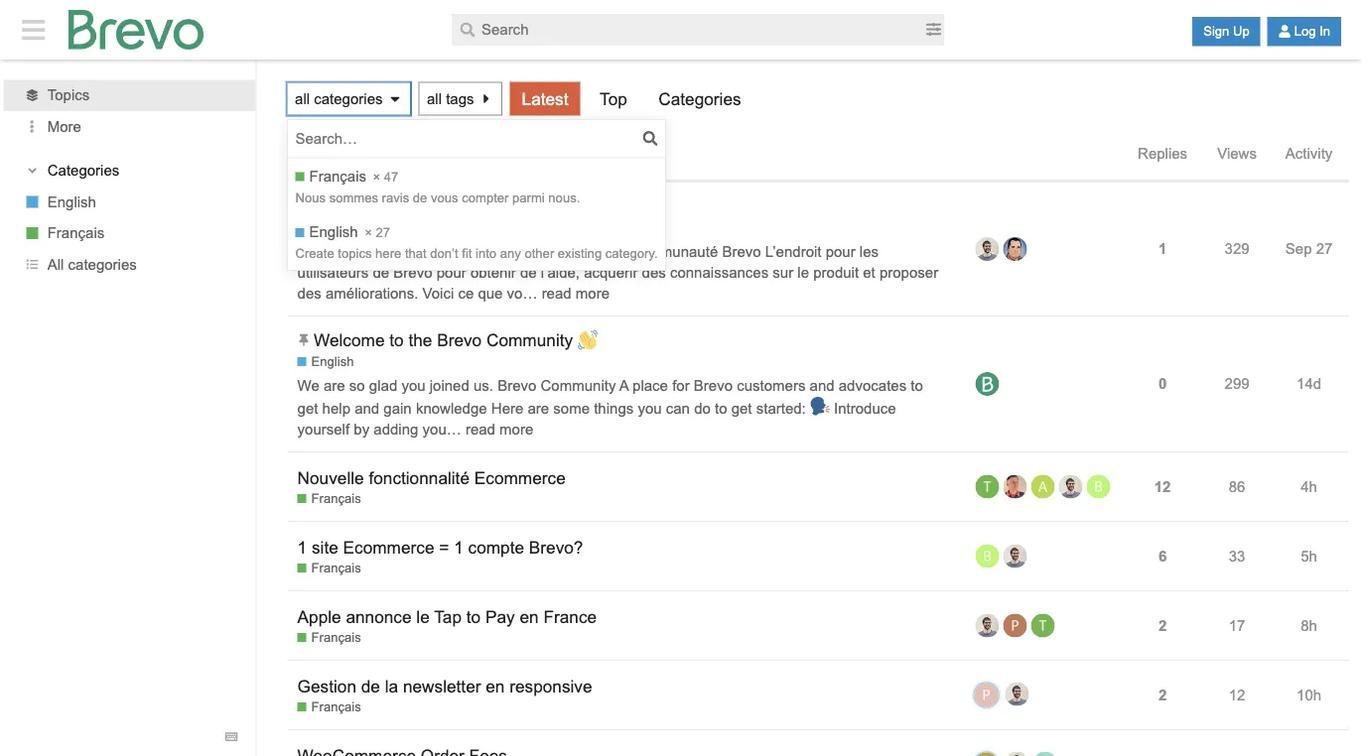 Task type: describe. For each thing, give the bounding box(es) containing it.
Search… search field
[[295, 124, 639, 154]]

help
[[322, 400, 351, 417]]

27
[[1317, 241, 1333, 257]]

all categories
[[47, 256, 137, 273]]

newsletter
[[403, 677, 481, 696]]

introduce
[[834, 400, 897, 417]]

améliorations.
[[326, 285, 419, 302]]

community inside we are so glad you joined us.   brevo community a place for brevo customers and advocates to get help and gain knowledge   here are some things you can do to get started:
[[541, 378, 616, 394]]

search image
[[460, 22, 475, 37]]

0 horizontal spatial en
[[486, 677, 505, 696]]

2 for apple annonce le tap to pay en france
[[1159, 618, 1167, 634]]

français link for 1
[[298, 560, 361, 578]]

log in
[[1295, 24, 1331, 39]]

posters element
[[971, 127, 1126, 181]]

nous.
[[588, 244, 625, 260]]

open advanced search image
[[927, 22, 942, 37]]

86
[[1229, 479, 1246, 495]]

fonctionnalité
[[369, 469, 470, 488]]

bienvenue dans la communauté brevo! link
[[314, 182, 613, 231]]

brevo right the
[[437, 331, 482, 350]]

1 get from the left
[[298, 400, 318, 417]]

français link up "all categories"
[[3, 218, 256, 249]]

français link for nouvelle
[[298, 490, 361, 508]]

vo…
[[507, 285, 538, 302]]

acquérir
[[584, 264, 638, 281]]

ahudavert - most recent poster image
[[1004, 545, 1028, 569]]

10h
[[1297, 687, 1322, 704]]

sep 27
[[1286, 241, 1333, 257]]

we are so glad you joined us.   brevo community a place for brevo customers and advocates to get help and gain knowledge   here are some things you can do to get started:
[[298, 378, 924, 417]]

33
[[1229, 548, 1246, 565]]

1 vertical spatial 12
[[1229, 687, 1246, 704]]

activity button
[[1275, 127, 1349, 181]]

user image
[[1279, 25, 1292, 38]]

1 vertical spatial are
[[528, 400, 549, 417]]

français for apple
[[311, 631, 361, 646]]

1 horizontal spatial english link
[[298, 353, 354, 371]]

de right the ravis on the top left of page
[[433, 244, 449, 260]]

1 horizontal spatial 1
[[454, 538, 464, 557]]

all for all tags
[[427, 90, 442, 107]]

1 button
[[1154, 227, 1172, 272]]

français up "all categories"
[[47, 225, 105, 242]]

4h
[[1301, 479, 1318, 495]]

1 horizontal spatial english
[[311, 354, 354, 369]]

2 button for gestion de la newsletter en responsive
[[1154, 674, 1172, 718]]

14d
[[1297, 376, 1322, 392]]

0 horizontal spatial are
[[324, 378, 345, 394]]

compter
[[489, 244, 543, 260]]

dans
[[399, 197, 437, 216]]

0 vertical spatial english
[[47, 194, 96, 210]]

0 horizontal spatial pour
[[437, 264, 467, 281]]

6
[[1159, 548, 1167, 565]]

français link up nous
[[298, 218, 361, 237]]

ahudavert - frequent poster image
[[1059, 475, 1083, 499]]

français for 1
[[311, 561, 361, 576]]

categories inside dropdown button
[[47, 163, 119, 179]]

list image
[[26, 259, 38, 271]]

sign
[[1204, 24, 1230, 39]]

299
[[1225, 376, 1250, 392]]

2 for gestion de la newsletter en responsive
[[1159, 687, 1167, 704]]

obtenir
[[471, 264, 516, 281]]

topics link
[[3, 80, 256, 111]]

up
[[1234, 24, 1250, 39]]

system - original poster, most recent poster image
[[976, 373, 1000, 396]]

latest
[[522, 89, 569, 108]]

17
[[1229, 618, 1246, 634]]

topics
[[47, 87, 90, 103]]

de up vo…
[[520, 264, 537, 281]]

les
[[860, 244, 879, 260]]

=
[[439, 538, 449, 557]]

que
[[478, 285, 503, 302]]

0 button
[[1154, 362, 1172, 407]]

0
[[1159, 376, 1167, 392]]

to right "do"
[[715, 400, 728, 417]]

all categories link
[[3, 249, 256, 281]]

0 horizontal spatial le
[[417, 608, 430, 627]]

log in button
[[1268, 17, 1342, 46]]

8h link
[[1296, 603, 1323, 649]]

hide sidebar image
[[17, 17, 51, 43]]

sommes
[[336, 244, 393, 260]]

so
[[349, 378, 365, 394]]

here
[[491, 400, 524, 417]]

welcome
[[314, 331, 385, 350]]

adding
[[374, 421, 419, 438]]

brexor - most recent poster image
[[1087, 475, 1111, 499]]

1 horizontal spatial you
[[638, 400, 662, 417]]

1 horizontal spatial and
[[810, 378, 835, 394]]

advocates
[[839, 378, 907, 394]]

welcome to the brevo community
[[314, 331, 578, 350]]

customers
[[737, 378, 806, 394]]

vous
[[453, 244, 485, 260]]

site
[[312, 538, 338, 557]]

8h
[[1301, 618, 1318, 634]]

ellipsis v image
[[22, 120, 42, 133]]

apple annonce le tap to pay en france
[[298, 608, 597, 627]]

thierry - original poster image
[[976, 475, 1000, 499]]

14d link
[[1292, 361, 1327, 407]]

we
[[298, 378, 320, 394]]

6 button
[[1154, 534, 1172, 579]]

1 vertical spatial and
[[355, 400, 380, 417]]

bienvenue
[[314, 197, 395, 216]]

log
[[1295, 24, 1317, 39]]

sep 27 link
[[1281, 226, 1338, 272]]

329
[[1225, 241, 1250, 257]]

to right the advocates
[[911, 378, 924, 394]]

sep
[[1286, 241, 1313, 257]]

joined
[[430, 378, 470, 394]]

gestion de la newsletter en responsive link
[[298, 662, 593, 711]]

peggy - frequent poster image
[[1004, 614, 1028, 638]]

to left the
[[390, 331, 404, 350]]

more button
[[3, 111, 256, 142]]

0 vertical spatial more
[[576, 285, 610, 302]]

activity
[[1286, 145, 1333, 161]]

place
[[633, 378, 668, 394]]

0 horizontal spatial english link
[[3, 187, 256, 218]]

categories for all categories
[[68, 256, 137, 273]]

brevo up connaissances
[[722, 244, 761, 260]]

1 horizontal spatial read
[[542, 285, 572, 302]]

appcrazee - most recent poster image
[[1004, 237, 1028, 261]]

introduce yourself by adding you…
[[298, 400, 897, 438]]

ahudavert - original poster image for 2
[[976, 614, 1000, 638]]

1 site ecommerce = 1 compte brevo? link
[[298, 523, 583, 572]]

1 vertical spatial des
[[298, 285, 322, 302]]

0 horizontal spatial you
[[402, 378, 426, 394]]

pay
[[486, 608, 515, 627]]



Task type: vqa. For each thing, say whether or not it's contained in the screenshot.
Sign
yes



Task type: locate. For each thing, give the bounding box(es) containing it.
english
[[47, 194, 96, 210], [311, 354, 354, 369]]

1 for 1
[[1159, 241, 1167, 257]]

gestion de la newsletter en responsive
[[298, 677, 593, 696]]

categories right all at the top left
[[68, 256, 137, 273]]

2 2 button from the top
[[1154, 674, 1172, 718]]

read down here
[[466, 421, 496, 438]]

thierry - most recent poster image
[[1032, 614, 1055, 638]]

Search text field
[[452, 14, 924, 46]]

0 vertical spatial read
[[542, 285, 572, 302]]

0 vertical spatial ahudavert - original poster image
[[976, 237, 1000, 261]]

de
[[433, 244, 449, 260], [373, 264, 390, 281], [520, 264, 537, 281], [361, 677, 380, 696]]

1 horizontal spatial categories
[[314, 90, 383, 107]]

read down l'aide,
[[542, 285, 572, 302]]

1 horizontal spatial all
[[427, 90, 442, 107]]

1 vertical spatial 2
[[1159, 687, 1167, 704]]

get down we
[[298, 400, 318, 417]]

0 vertical spatial pour
[[826, 244, 856, 260]]

0 horizontal spatial la
[[385, 677, 398, 696]]

apple
[[298, 608, 341, 627]]

1 horizontal spatial pour
[[826, 244, 856, 260]]

en right newsletter
[[486, 677, 505, 696]]

1 vertical spatial la
[[385, 677, 398, 696]]

ecommerce left =
[[343, 538, 435, 557]]

2 2 from the top
[[1159, 687, 1167, 704]]

france
[[544, 608, 597, 627]]

1 vertical spatial read
[[466, 421, 496, 438]]

0 horizontal spatial more
[[500, 421, 534, 438]]

français down apple
[[311, 631, 361, 646]]

angle down image
[[26, 165, 39, 178]]

10h link
[[1292, 673, 1327, 719]]

1 horizontal spatial des
[[642, 264, 666, 281]]

français down "site"
[[311, 561, 361, 576]]

ce
[[458, 285, 474, 302]]

this topic is pinned for you; it will display at the top of its category image for welcome
[[298, 334, 310, 347]]

top
[[600, 89, 628, 108]]

aphrodizlove - frequent poster image
[[1032, 475, 1055, 499]]

bienvenue dans la communauté brevo!
[[314, 197, 613, 216]]

français link down apple
[[298, 629, 361, 647]]

and up 'by'
[[355, 400, 380, 417]]

can
[[666, 400, 690, 417]]

des
[[642, 264, 666, 281], [298, 285, 322, 302]]

1 inside button
[[1159, 241, 1167, 257]]

0 vertical spatial 2
[[1159, 618, 1167, 634]]

communauté
[[459, 197, 558, 216]]

ahudavert - original poster image left peggy - frequent poster icon
[[976, 614, 1000, 638]]

all categories
[[295, 90, 383, 107]]

english up all at the top left
[[47, 194, 96, 210]]

pour up voici
[[437, 264, 467, 281]]

ahudavert - original poster image left appcrazee - most recent poster image
[[976, 237, 1000, 261]]

1 horizontal spatial en
[[520, 608, 539, 627]]

communauté
[[629, 244, 718, 260]]

1 site ecommerce = 1 compte brevo?
[[298, 538, 583, 557]]

0 horizontal spatial read
[[466, 421, 496, 438]]

0 vertical spatial en
[[520, 608, 539, 627]]

pour
[[826, 244, 856, 260], [437, 264, 467, 281]]

5h link
[[1296, 533, 1323, 580]]

le
[[798, 264, 810, 281], [417, 608, 430, 627]]

all up "topic"
[[295, 90, 310, 107]]

phil40250 - frequent poster image
[[1004, 475, 1028, 499]]

la for newsletter
[[385, 677, 398, 696]]

get down the customers
[[732, 400, 752, 417]]

1 horizontal spatial categories
[[659, 89, 742, 108]]

all left tags
[[427, 90, 442, 107]]

1 radio item from the top
[[288, 158, 666, 214]]

community up some in the left of the page
[[541, 378, 616, 394]]

le left tap at the left of the page
[[417, 608, 430, 627]]

1 all from the left
[[295, 90, 310, 107]]

radio item
[[288, 158, 666, 214], [288, 214, 666, 270]]

0 vertical spatial la
[[441, 197, 455, 216]]

12 button
[[1150, 465, 1176, 510]]

0 horizontal spatial get
[[298, 400, 318, 417]]

sign up
[[1204, 24, 1250, 39]]

layer group image
[[26, 89, 38, 101]]

1 vertical spatial more
[[500, 421, 534, 438]]

replies button
[[1126, 127, 1200, 181]]

0 horizontal spatial 1
[[298, 538, 307, 557]]

0 vertical spatial categories
[[659, 89, 742, 108]]

to
[[390, 331, 404, 350], [911, 378, 924, 394], [715, 400, 728, 417], [467, 608, 481, 627]]

voici
[[423, 285, 454, 302]]

brevo up here
[[498, 378, 537, 394]]

ahudavert - original poster image
[[976, 237, 1000, 261], [976, 614, 1000, 638]]

brevo!
[[563, 197, 613, 216]]

1 horizontal spatial le
[[798, 264, 810, 281]]

community
[[487, 331, 573, 350], [541, 378, 616, 394]]

1 vertical spatial read more
[[466, 421, 534, 438]]

1 vertical spatial you
[[638, 400, 662, 417]]

categories for all categories
[[314, 90, 383, 107]]

english link up we
[[298, 353, 354, 371]]

english link down the categories dropdown button
[[3, 187, 256, 218]]

des down communauté
[[642, 264, 666, 281]]

1 vertical spatial ahudavert - original poster image
[[976, 614, 1000, 638]]

0 vertical spatial you
[[402, 378, 426, 394]]

categories down 'search' text field
[[659, 89, 742, 108]]

this topic is pinned for you; it will display at the top of its category image left welcome
[[298, 334, 310, 347]]

2 radio item from the top
[[288, 214, 666, 270]]

0 vertical spatial ecommerce
[[475, 469, 566, 488]]

4h link
[[1296, 464, 1323, 510]]

la right 'dans'
[[441, 197, 455, 216]]

this topic is pinned for you; it will display at the top of its category image
[[298, 200, 310, 212], [298, 334, 310, 347]]

brexor - original poster image
[[976, 545, 1000, 569]]

0 horizontal spatial english
[[47, 194, 96, 210]]

1 left 329
[[1159, 241, 1167, 257]]

do
[[694, 400, 711, 417]]

12 down 17
[[1229, 687, 1246, 704]]

ecommerce down here
[[475, 469, 566, 488]]

1 vertical spatial 2 button
[[1154, 674, 1172, 718]]

français link down "site"
[[298, 560, 361, 578]]

you up "gain"
[[402, 378, 426, 394]]

le inside nous sommes ravis de vous compter parmi nous.   communauté brevo l'endroit pour les utilisateurs de brevo pour obtenir de l'aide, acquérir des connaissances sur le produit et proposer des améliorations.   voici ce que vo…
[[798, 264, 810, 281]]

you
[[402, 378, 426, 394], [638, 400, 662, 417]]

are
[[324, 378, 345, 394], [528, 400, 549, 417]]

categories link
[[647, 82, 754, 116]]

2 button for apple annonce le tap to pay en france
[[1154, 604, 1172, 649]]

1 vertical spatial ecommerce
[[343, 538, 435, 557]]

1 horizontal spatial more
[[576, 285, 610, 302]]

1
[[1159, 241, 1167, 257], [298, 538, 307, 557], [454, 538, 464, 557]]

0 vertical spatial read more
[[542, 285, 610, 302]]

community down vo…
[[487, 331, 573, 350]]

some
[[554, 400, 590, 417]]

ahudavert - frequent poster image
[[1006, 683, 1030, 707]]

0 vertical spatial categories
[[314, 90, 383, 107]]

views
[[1218, 145, 1257, 161]]

12 right brexor - most recent poster image
[[1155, 479, 1171, 495]]

main content
[[3, 60, 1359, 757]]

this topic is pinned for you; it will display at the top of its category image for bienvenue
[[298, 200, 310, 212]]

0 vertical spatial 2 button
[[1154, 604, 1172, 649]]

français down the bienvenue
[[311, 220, 361, 235]]

2
[[1159, 618, 1167, 634], [1159, 687, 1167, 704]]

ravis
[[397, 244, 428, 260]]

2 horizontal spatial 1
[[1159, 241, 1167, 257]]

0 horizontal spatial read more
[[466, 421, 534, 438]]

0 horizontal spatial categories
[[68, 256, 137, 273]]

12 inside button
[[1155, 479, 1171, 495]]

0 vertical spatial 12
[[1155, 479, 1171, 495]]

1 vertical spatial community
[[541, 378, 616, 394]]

nous sommes ravis de vous compter parmi nous.   communauté brevo l'endroit pour les utilisateurs de brevo pour obtenir de l'aide, acquérir des connaissances sur le produit et proposer des améliorations.   voici ce que vo…
[[298, 244, 939, 302]]

nouvelle fonctionnalité ecommerce link
[[298, 454, 566, 502]]

français down gestion
[[311, 700, 361, 715]]

0 vertical spatial and
[[810, 378, 835, 394]]

1 ahudavert - original poster image from the top
[[976, 237, 1000, 261]]

categories down the more
[[47, 163, 119, 179]]

a
[[620, 378, 629, 394]]

0 horizontal spatial 12
[[1155, 479, 1171, 495]]

pour up produit
[[826, 244, 856, 260]]

1 vertical spatial categories
[[47, 163, 119, 179]]

français link down nouvelle
[[298, 490, 361, 508]]

2 get from the left
[[732, 400, 752, 417]]

1 vertical spatial le
[[417, 608, 430, 627]]

read more down l'aide,
[[542, 285, 610, 302]]

2 all from the left
[[427, 90, 442, 107]]

en right the pay
[[520, 608, 539, 627]]

0 horizontal spatial all
[[295, 90, 310, 107]]

more down acquérir
[[576, 285, 610, 302]]

you…
[[423, 421, 462, 438]]

apple annonce le tap to pay en france link
[[298, 593, 597, 642]]

0 vertical spatial le
[[798, 264, 810, 281]]

1 vertical spatial this topic is pinned for you; it will display at the top of its category image
[[298, 334, 310, 347]]

nouvelle
[[298, 469, 364, 488]]

all tags
[[427, 90, 474, 107]]

le right sur
[[798, 264, 810, 281]]

ahudavert - original poster image for 1
[[976, 237, 1000, 261]]

1 horizontal spatial are
[[528, 400, 549, 417]]

français link for gestion
[[298, 699, 361, 717]]

read more down here
[[466, 421, 534, 438]]

ecommerce for site
[[343, 538, 435, 557]]

1 vertical spatial categories
[[68, 256, 137, 273]]

search image
[[643, 131, 658, 146]]

brevo?
[[529, 538, 583, 557]]

2 ahudavert - original poster image from the top
[[976, 614, 1000, 638]]

français link for apple
[[298, 629, 361, 647]]

views button
[[1200, 127, 1275, 181]]

de right gestion
[[361, 677, 380, 696]]

topic
[[297, 145, 332, 161]]

peggy9 - original poster, most recent poster image
[[974, 683, 1000, 709]]

read more
[[542, 285, 610, 302], [466, 421, 534, 438]]

1 vertical spatial english link
[[298, 353, 354, 371]]

1 this topic is pinned for you; it will display at the top of its category image from the top
[[298, 200, 310, 212]]

1 horizontal spatial 12
[[1229, 687, 1246, 704]]

des down utilisateurs
[[298, 285, 322, 302]]

1 for 1 site ecommerce = 1 compte brevo?
[[298, 538, 307, 557]]

1 horizontal spatial read more
[[542, 285, 610, 302]]

menu
[[288, 158, 666, 270]]

français down nouvelle
[[311, 492, 361, 507]]

tap
[[434, 608, 462, 627]]

et
[[863, 264, 876, 281]]

1 left "site"
[[298, 538, 307, 557]]

keyboard shortcuts image
[[225, 731, 238, 744]]

ecommerce
[[475, 469, 566, 488], [343, 538, 435, 557]]

1 right =
[[454, 538, 464, 557]]

knowledge
[[416, 400, 487, 417]]

1 vertical spatial pour
[[437, 264, 467, 281]]

0 horizontal spatial des
[[298, 285, 322, 302]]

english down welcome
[[311, 354, 354, 369]]

1 2 from the top
[[1159, 618, 1167, 634]]

1 horizontal spatial get
[[732, 400, 752, 417]]

la
[[441, 197, 455, 216], [385, 677, 398, 696]]

0 vertical spatial english link
[[3, 187, 256, 218]]

to right tap at the left of the page
[[467, 608, 481, 627]]

proposer
[[880, 264, 939, 281]]

ecommerce for fonctionnalité
[[475, 469, 566, 488]]

this topic is pinned for you; it will display at the top of its category image up nous
[[298, 200, 310, 212]]

1 horizontal spatial ecommerce
[[475, 469, 566, 488]]

0 vertical spatial des
[[642, 264, 666, 281]]

more down here
[[500, 421, 534, 438]]

us.
[[474, 378, 494, 394]]

0 vertical spatial this topic is pinned for you; it will display at the top of its category image
[[298, 200, 310, 212]]

0 horizontal spatial categories
[[47, 163, 119, 179]]

2 this topic is pinned for you; it will display at the top of its category image from the top
[[298, 334, 310, 347]]

français for nouvelle
[[311, 492, 361, 507]]

and up speaking_head image
[[810, 378, 835, 394]]

1 vertical spatial english
[[311, 354, 354, 369]]

brevo community image
[[69, 10, 203, 50]]

0 horizontal spatial ecommerce
[[343, 538, 435, 557]]

la for communauté
[[441, 197, 455, 216]]

français for gestion
[[311, 700, 361, 715]]

1 2 button from the top
[[1154, 604, 1172, 649]]

community inside welcome to the brevo community link
[[487, 331, 573, 350]]

main content containing latest
[[3, 60, 1359, 757]]

things
[[594, 400, 634, 417]]

yourself
[[298, 421, 350, 438]]

0 vertical spatial are
[[324, 378, 345, 394]]

speaking_head image
[[810, 397, 830, 417]]

1 horizontal spatial la
[[441, 197, 455, 216]]

latest link
[[510, 82, 581, 116]]

0 horizontal spatial and
[[355, 400, 380, 417]]

categories up "topic"
[[314, 90, 383, 107]]

5h
[[1301, 548, 1318, 565]]

you down place
[[638, 400, 662, 417]]

all for all categories
[[295, 90, 310, 107]]

français link down gestion
[[298, 699, 361, 717]]

are right here
[[528, 400, 549, 417]]

gain
[[384, 400, 412, 417]]

connaissances
[[670, 264, 769, 281]]

get
[[298, 400, 318, 417], [732, 400, 752, 417]]

la left newsletter
[[385, 677, 398, 696]]

brevo up "do"
[[694, 378, 733, 394]]

0 vertical spatial community
[[487, 331, 573, 350]]

categories
[[314, 90, 383, 107], [68, 256, 137, 273]]

nouvelle fonctionnalité ecommerce
[[298, 469, 566, 488]]

for
[[673, 378, 690, 394]]

read
[[542, 285, 572, 302], [466, 421, 496, 438]]

in
[[1320, 24, 1331, 39]]

1 vertical spatial en
[[486, 677, 505, 696]]

compte
[[468, 538, 524, 557]]

are up help
[[324, 378, 345, 394]]

de up améliorations.
[[373, 264, 390, 281]]

brevo down the ravis on the top left of page
[[394, 264, 433, 281]]

the
[[409, 331, 432, 350]]

l'aide,
[[541, 264, 580, 281]]

parmi
[[547, 244, 584, 260]]

all
[[47, 256, 64, 273]]



